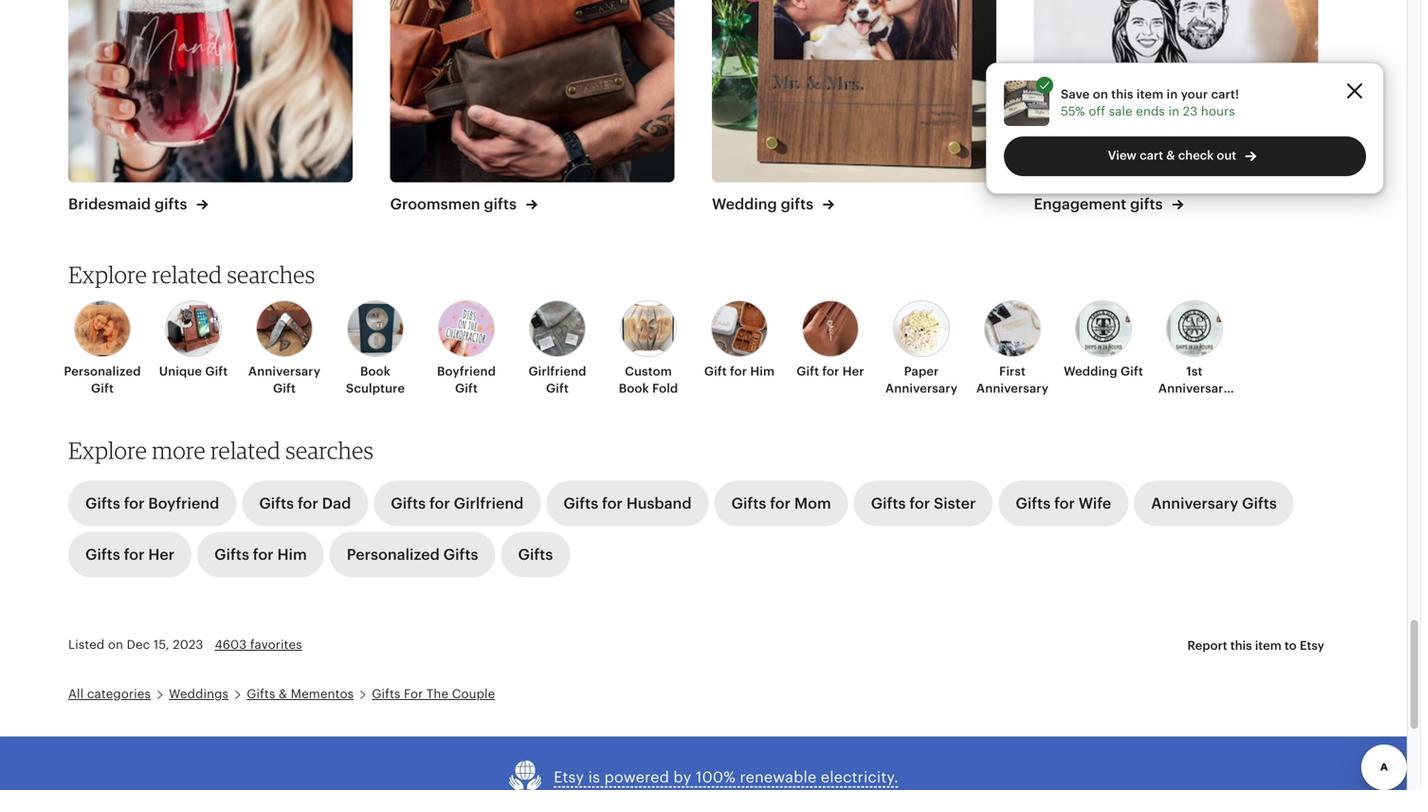 Task type: describe. For each thing, give the bounding box(es) containing it.
gifts for him link
[[197, 532, 324, 578]]

powered
[[605, 770, 670, 787]]

gifts for mom link
[[715, 481, 849, 527]]

gifts for sister link
[[854, 481, 993, 527]]

sculpture
[[346, 382, 405, 396]]

explore more related searches
[[68, 437, 374, 465]]

wife
[[1079, 495, 1112, 512]]

her for gift for her
[[843, 365, 865, 379]]

for for gifts for husband
[[602, 495, 623, 512]]

gifts for girlfriend
[[391, 495, 524, 512]]

for for gifts for sister
[[910, 495, 931, 512]]

boyfriend gift
[[437, 365, 496, 396]]

gift for personalized gift
[[91, 382, 114, 396]]

on for listed
[[108, 638, 123, 652]]

groomsmen gifts link
[[390, 0, 675, 215]]

cart
[[1140, 148, 1164, 163]]

personalized for gift
[[64, 365, 141, 379]]

etsy is powered by 100% renewable electricity.
[[554, 770, 899, 787]]

electricity.
[[821, 770, 899, 787]]

him for gifts for him
[[277, 547, 307, 564]]

first
[[1000, 365, 1026, 379]]

wedding gift link
[[1064, 301, 1144, 380]]

gifts for boyfriend
[[85, 495, 120, 512]]

gifts for sister
[[871, 495, 976, 512]]

4603
[[215, 638, 247, 652]]

gifts for bridesmaid
[[155, 196, 187, 213]]

personalized gifts link
[[330, 532, 496, 578]]

weddings
[[169, 688, 229, 702]]

first anniversary
[[977, 365, 1049, 396]]

to
[[1285, 639, 1297, 653]]

ends
[[1136, 104, 1166, 119]]

more
[[152, 437, 206, 465]]

engagement gifts link
[[1034, 0, 1319, 215]]

explore related searches region
[[57, 261, 1351, 432]]

paper anniversary link
[[882, 301, 962, 398]]

gifts for girlfriend link
[[374, 481, 541, 527]]

searches inside region
[[227, 261, 315, 289]]

view cart & check out link
[[1004, 137, 1367, 176]]

gift for anniversary gift
[[273, 382, 296, 396]]

anniversary gift
[[248, 365, 321, 396]]

all categories
[[68, 688, 151, 702]]

gifts for wedding
[[781, 196, 814, 213]]

fold
[[652, 382, 678, 396]]

explore related searches
[[68, 261, 315, 289]]

her for gifts for her
[[148, 547, 175, 564]]

gifts for her link
[[68, 532, 192, 578]]

gifts for dad link
[[242, 481, 368, 527]]

custom book fold link
[[609, 301, 689, 398]]

out
[[1217, 148, 1237, 163]]

1 vertical spatial related
[[211, 437, 281, 465]]

him for gift for him
[[751, 365, 775, 379]]

husband
[[627, 495, 692, 512]]

couple
[[452, 688, 495, 702]]

wedding gifts link
[[712, 0, 997, 215]]

gifts for him
[[214, 547, 249, 564]]

for for gifts for her
[[124, 547, 145, 564]]

all
[[68, 688, 84, 702]]

view
[[1108, 148, 1137, 163]]

anniversary gifts link
[[1134, 481, 1294, 527]]

100%
[[696, 770, 736, 787]]

55%
[[1061, 104, 1086, 119]]

gifts for mementos
[[247, 688, 275, 702]]

renewable
[[740, 770, 817, 787]]

1 vertical spatial searches
[[286, 437, 374, 465]]

for
[[404, 688, 423, 702]]

4603 favorites link
[[215, 638, 302, 652]]

girlfriend inside gifts for girlfriend link
[[454, 495, 524, 512]]

gifts for wife link
[[999, 481, 1129, 527]]

gifts for her
[[85, 547, 120, 564]]

listed on dec 15, 2023
[[68, 638, 203, 652]]

first anniversary link
[[973, 301, 1053, 398]]

sale
[[1109, 104, 1133, 119]]

wedding for wedding gifts
[[712, 196, 777, 213]]

etsy inside button
[[1300, 639, 1325, 653]]

mementos
[[291, 688, 354, 702]]

dec
[[127, 638, 150, 652]]

gift for girlfriend gift
[[546, 382, 569, 396]]

item inside save on this item in your cart! 55% off sale ends in 23 hours
[[1137, 87, 1164, 101]]

hours
[[1202, 104, 1236, 119]]

report this item to etsy
[[1188, 639, 1325, 653]]

wedding gift
[[1064, 365, 1144, 379]]

gifts for engagement
[[1131, 196, 1163, 213]]

gifts for husband link
[[547, 481, 709, 527]]

1 vertical spatial &
[[279, 688, 287, 702]]

book inside custom book fold
[[619, 382, 649, 396]]

gifts for the couple
[[372, 688, 495, 702]]

gifts for dad
[[259, 495, 294, 512]]

paper
[[904, 365, 939, 379]]

dad
[[322, 495, 351, 512]]

boyfriend inside explore related searches region
[[437, 365, 496, 379]]

gifts for boyfriend
[[85, 495, 219, 512]]

gift for boyfriend gift
[[455, 382, 478, 396]]

this inside save on this item in your cart! 55% off sale ends in 23 hours
[[1112, 87, 1134, 101]]

sister
[[934, 495, 976, 512]]

explore for explore related searches
[[68, 261, 147, 289]]

gift for him
[[705, 365, 775, 379]]

gifts for mom
[[732, 495, 831, 512]]

gift for her
[[797, 365, 865, 379]]

1st anniversary gift
[[1159, 365, 1231, 413]]

save on this item in your cart! 55% off sale ends in 23 hours
[[1061, 87, 1240, 119]]

0 vertical spatial &
[[1167, 148, 1176, 163]]

anniversary for 1st anniversary gift
[[1159, 382, 1231, 396]]

report this item to etsy button
[[1174, 629, 1339, 663]]

engagement gifts
[[1034, 196, 1167, 213]]



Task type: vqa. For each thing, say whether or not it's contained in the screenshot.
Anniversary Gift link
yes



Task type: locate. For each thing, give the bounding box(es) containing it.
unique
[[159, 365, 202, 379]]

0 horizontal spatial boyfriend
[[148, 495, 219, 512]]

gifts for the
[[372, 688, 401, 702]]

etsy left "is"
[[554, 770, 584, 787]]

related right the more
[[211, 437, 281, 465]]

gifts for mom
[[732, 495, 767, 512]]

0 horizontal spatial girlfriend
[[454, 495, 524, 512]]

gift inside 1st anniversary gift
[[1184, 399, 1206, 413]]

anniversary for first anniversary
[[977, 382, 1049, 396]]

gifts inside 'link'
[[444, 547, 478, 564]]

1 horizontal spatial her
[[843, 365, 865, 379]]

& left mementos
[[279, 688, 287, 702]]

your
[[1181, 87, 1209, 101]]

1 horizontal spatial boyfriend
[[437, 365, 496, 379]]

on up off
[[1093, 87, 1109, 101]]

searches up dad
[[286, 437, 374, 465]]

personalized inside personalized gifts 'link'
[[347, 547, 440, 564]]

for for gifts for mom
[[770, 495, 791, 512]]

unique gift link
[[154, 301, 233, 380]]

1 horizontal spatial on
[[1093, 87, 1109, 101]]

3 gifts from the left
[[781, 196, 814, 213]]

for for gifts for girlfriend
[[430, 495, 450, 512]]

for left dad
[[298, 495, 318, 512]]

for
[[730, 365, 747, 379], [823, 365, 840, 379], [124, 495, 145, 512], [298, 495, 318, 512], [430, 495, 450, 512], [602, 495, 623, 512], [770, 495, 791, 512], [910, 495, 931, 512], [1055, 495, 1075, 512], [124, 547, 145, 564], [253, 547, 274, 564]]

1st
[[1187, 365, 1203, 379]]

2 gifts from the left
[[484, 196, 517, 213]]

for for gift for him
[[730, 365, 747, 379]]

book sculpture
[[346, 365, 405, 396]]

gifts for sister
[[871, 495, 906, 512]]

gifts for wife
[[1016, 495, 1051, 512]]

2023
[[173, 638, 203, 652]]

engagement
[[1034, 196, 1127, 213]]

mom
[[795, 495, 831, 512]]

anniversary inside "first anniversary" link
[[977, 382, 1049, 396]]

0 vertical spatial wedding
[[712, 196, 777, 213]]

book sculpture link
[[336, 301, 415, 398]]

4 gifts from the left
[[1131, 196, 1163, 213]]

for left mom
[[770, 495, 791, 512]]

1 horizontal spatial etsy
[[1300, 639, 1325, 653]]

girlfriend left custom
[[529, 365, 587, 379]]

0 vertical spatial on
[[1093, 87, 1109, 101]]

save
[[1061, 87, 1090, 101]]

etsy right to
[[1300, 639, 1325, 653]]

item
[[1137, 87, 1164, 101], [1256, 639, 1282, 653]]

personalized gift link
[[63, 301, 142, 398]]

categories
[[87, 688, 151, 702]]

on inside save on this item in your cart! 55% off sale ends in 23 hours
[[1093, 87, 1109, 101]]

0 vertical spatial in
[[1167, 87, 1178, 101]]

0 horizontal spatial on
[[108, 638, 123, 652]]

him down gifts for dad
[[277, 547, 307, 564]]

anniversary gifts
[[1152, 495, 1277, 512]]

for left "wife"
[[1055, 495, 1075, 512]]

1 vertical spatial this
[[1231, 639, 1253, 653]]

explore for explore more related searches
[[68, 437, 147, 465]]

girlfriend gift
[[529, 365, 587, 396]]

0 horizontal spatial etsy
[[554, 770, 584, 787]]

0 horizontal spatial this
[[1112, 87, 1134, 101]]

searches up anniversary gift link
[[227, 261, 315, 289]]

explore inside region
[[68, 261, 147, 289]]

wedding inside wedding gifts link
[[712, 196, 777, 213]]

1 vertical spatial wedding
[[1064, 365, 1118, 379]]

this inside button
[[1231, 639, 1253, 653]]

item inside button
[[1256, 639, 1282, 653]]

gifts link
[[501, 532, 570, 578]]

custom book fold
[[619, 365, 678, 396]]

for right custom
[[730, 365, 747, 379]]

check
[[1179, 148, 1214, 163]]

for for gifts for boyfriend
[[124, 495, 145, 512]]

gifts for girlfriend
[[391, 495, 426, 512]]

anniversary inside anniversary gift link
[[248, 365, 321, 379]]

1 horizontal spatial book
[[619, 382, 649, 396]]

gifts for the couple link
[[372, 688, 495, 702]]

0 vertical spatial book
[[360, 365, 391, 379]]

gifts for husband
[[564, 495, 692, 512]]

gift inside 'girlfriend gift'
[[546, 382, 569, 396]]

gifts for him
[[214, 547, 307, 564]]

the
[[427, 688, 449, 702]]

15,
[[154, 638, 170, 652]]

for for gifts for wife
[[1055, 495, 1075, 512]]

gift inside anniversary gift
[[273, 382, 296, 396]]

anniversary gift link
[[245, 301, 324, 398]]

0 horizontal spatial book
[[360, 365, 391, 379]]

for up gifts for her link
[[124, 495, 145, 512]]

1 vertical spatial personalized
[[347, 547, 440, 564]]

personalized for gifts
[[347, 547, 440, 564]]

is
[[589, 770, 600, 787]]

book inside book sculpture
[[360, 365, 391, 379]]

0 horizontal spatial her
[[148, 547, 175, 564]]

boyfriend right book sculpture
[[437, 365, 496, 379]]

book down custom
[[619, 382, 649, 396]]

etsy is powered by 100% renewable electricity. button
[[508, 760, 899, 791]]

1 vertical spatial in
[[1169, 104, 1180, 119]]

0 vertical spatial personalized
[[64, 365, 141, 379]]

0 vertical spatial explore
[[68, 261, 147, 289]]

him inside explore related searches region
[[751, 365, 775, 379]]

0 horizontal spatial item
[[1137, 87, 1164, 101]]

book
[[360, 365, 391, 379], [619, 382, 649, 396]]

item left to
[[1256, 639, 1282, 653]]

for down gifts for dad
[[253, 547, 274, 564]]

0 vertical spatial related
[[152, 261, 222, 289]]

girlfriend inside girlfriend gift link
[[529, 365, 587, 379]]

1 vertical spatial item
[[1256, 639, 1282, 653]]

0 horizontal spatial personalized
[[64, 365, 141, 379]]

etsy inside button
[[554, 770, 584, 787]]

her inside 'link'
[[843, 365, 865, 379]]

gifts
[[85, 495, 120, 512], [259, 495, 294, 512], [391, 495, 426, 512], [564, 495, 599, 512], [732, 495, 767, 512], [871, 495, 906, 512], [1016, 495, 1051, 512], [1242, 495, 1277, 512], [85, 547, 120, 564], [214, 547, 249, 564], [444, 547, 478, 564], [518, 547, 553, 564], [247, 688, 275, 702], [372, 688, 401, 702]]

wedding for wedding gift
[[1064, 365, 1118, 379]]

1 vertical spatial him
[[277, 547, 307, 564]]

for left sister
[[910, 495, 931, 512]]

0 vertical spatial boyfriend
[[437, 365, 496, 379]]

paper anniversary
[[886, 365, 958, 396]]

anniversary inside 'anniversary gifts' link
[[1152, 495, 1239, 512]]

gifts & mementos link
[[247, 688, 354, 702]]

gift for him link
[[700, 301, 780, 380]]

groomsmen
[[390, 196, 480, 213]]

in left your
[[1167, 87, 1178, 101]]

0 horizontal spatial wedding
[[712, 196, 777, 213]]

1 vertical spatial on
[[108, 638, 123, 652]]

1 gifts from the left
[[155, 196, 187, 213]]

23
[[1183, 104, 1198, 119]]

1 horizontal spatial him
[[751, 365, 775, 379]]

anniversary inside 1st anniversary gift link
[[1159, 382, 1231, 396]]

1 explore from the top
[[68, 261, 147, 289]]

for left the paper
[[823, 365, 840, 379]]

by
[[674, 770, 692, 787]]

0 vertical spatial etsy
[[1300, 639, 1325, 653]]

for for gifts for dad
[[298, 495, 318, 512]]

1 vertical spatial boyfriend
[[148, 495, 219, 512]]

1 vertical spatial her
[[148, 547, 175, 564]]

on for save
[[1093, 87, 1109, 101]]

personalized gifts
[[347, 547, 478, 564]]

girlfriend up gifts link
[[454, 495, 524, 512]]

gifts for wife
[[1016, 495, 1112, 512]]

book up sculpture
[[360, 365, 391, 379]]

for for gifts for him
[[253, 547, 274, 564]]

explore up gifts for boyfriend link
[[68, 437, 147, 465]]

0 vertical spatial item
[[1137, 87, 1164, 101]]

bridesmaid gifts link
[[68, 0, 353, 215]]

0 vertical spatial searches
[[227, 261, 315, 289]]

1st anniversary gift link
[[1155, 301, 1235, 413]]

for for gift for her
[[823, 365, 840, 379]]

1 vertical spatial etsy
[[554, 770, 584, 787]]

2 explore from the top
[[68, 437, 147, 465]]

for up personalized gifts
[[430, 495, 450, 512]]

item up ends
[[1137, 87, 1164, 101]]

bridesmaid gifts
[[68, 196, 191, 213]]

0 horizontal spatial him
[[277, 547, 307, 564]]

listed
[[68, 638, 105, 652]]

gifts for dad
[[259, 495, 351, 512]]

this
[[1112, 87, 1134, 101], [1231, 639, 1253, 653]]

1 vertical spatial explore
[[68, 437, 147, 465]]

1 vertical spatial book
[[619, 382, 649, 396]]

0 horizontal spatial &
[[279, 688, 287, 702]]

1 horizontal spatial &
[[1167, 148, 1176, 163]]

0 vertical spatial girlfriend
[[529, 365, 587, 379]]

personalized left unique
[[64, 365, 141, 379]]

wedding inside wedding gift link
[[1064, 365, 1118, 379]]

gift inside personalized gift
[[91, 382, 114, 396]]

gift for wedding gift
[[1121, 365, 1144, 379]]

her down gifts for boyfriend
[[148, 547, 175, 564]]

0 vertical spatial him
[[751, 365, 775, 379]]

gifts for her
[[85, 547, 175, 564]]

1 horizontal spatial personalized
[[347, 547, 440, 564]]

wedding gifts
[[712, 196, 818, 213]]

gifts for groomsmen
[[484, 196, 517, 213]]

on left dec
[[108, 638, 123, 652]]

weddings link
[[169, 688, 229, 702]]

boyfriend gift link
[[427, 301, 506, 398]]

for left the husband
[[602, 495, 623, 512]]

her left the paper
[[843, 365, 865, 379]]

gift for her link
[[791, 301, 871, 380]]

1 horizontal spatial wedding
[[1064, 365, 1118, 379]]

explore down bridesmaid
[[68, 261, 147, 289]]

related up the unique gift 'link'
[[152, 261, 222, 289]]

gift inside boyfriend gift
[[455, 382, 478, 396]]

1 horizontal spatial item
[[1256, 639, 1282, 653]]

related
[[152, 261, 222, 289], [211, 437, 281, 465]]

related inside region
[[152, 261, 222, 289]]

4603 favorites
[[215, 638, 302, 652]]

&
[[1167, 148, 1176, 163], [279, 688, 287, 702]]

for down gifts for boyfriend
[[124, 547, 145, 564]]

girlfriend
[[529, 365, 587, 379], [454, 495, 524, 512]]

this right report
[[1231, 639, 1253, 653]]

1 horizontal spatial this
[[1231, 639, 1253, 653]]

& right cart
[[1167, 148, 1176, 163]]

for inside 'link'
[[823, 365, 840, 379]]

groomsmen gifts
[[390, 196, 520, 213]]

1 horizontal spatial girlfriend
[[529, 365, 587, 379]]

gifts & mementos
[[247, 688, 354, 702]]

personalized down dad
[[347, 547, 440, 564]]

gifts for husband
[[564, 495, 599, 512]]

0 vertical spatial her
[[843, 365, 865, 379]]

anniversary for paper anniversary
[[886, 382, 958, 396]]

unique gift
[[159, 365, 228, 379]]

on
[[1093, 87, 1109, 101], [108, 638, 123, 652]]

personalized inside explore related searches region
[[64, 365, 141, 379]]

personalized gift
[[64, 365, 141, 396]]

in
[[1167, 87, 1178, 101], [1169, 104, 1180, 119]]

gifts inside 'link'
[[1131, 196, 1163, 213]]

in left 23
[[1169, 104, 1180, 119]]

1 vertical spatial girlfriend
[[454, 495, 524, 512]]

gift for unique gift
[[205, 365, 228, 379]]

anniversary inside the paper anniversary link
[[886, 382, 958, 396]]

her
[[843, 365, 865, 379], [148, 547, 175, 564]]

boyfriend down the more
[[148, 495, 219, 512]]

0 vertical spatial this
[[1112, 87, 1134, 101]]

explore
[[68, 261, 147, 289], [68, 437, 147, 465]]

this up sale
[[1112, 87, 1134, 101]]

him left "gift for her"
[[751, 365, 775, 379]]

boyfriend
[[437, 365, 496, 379], [148, 495, 219, 512]]



